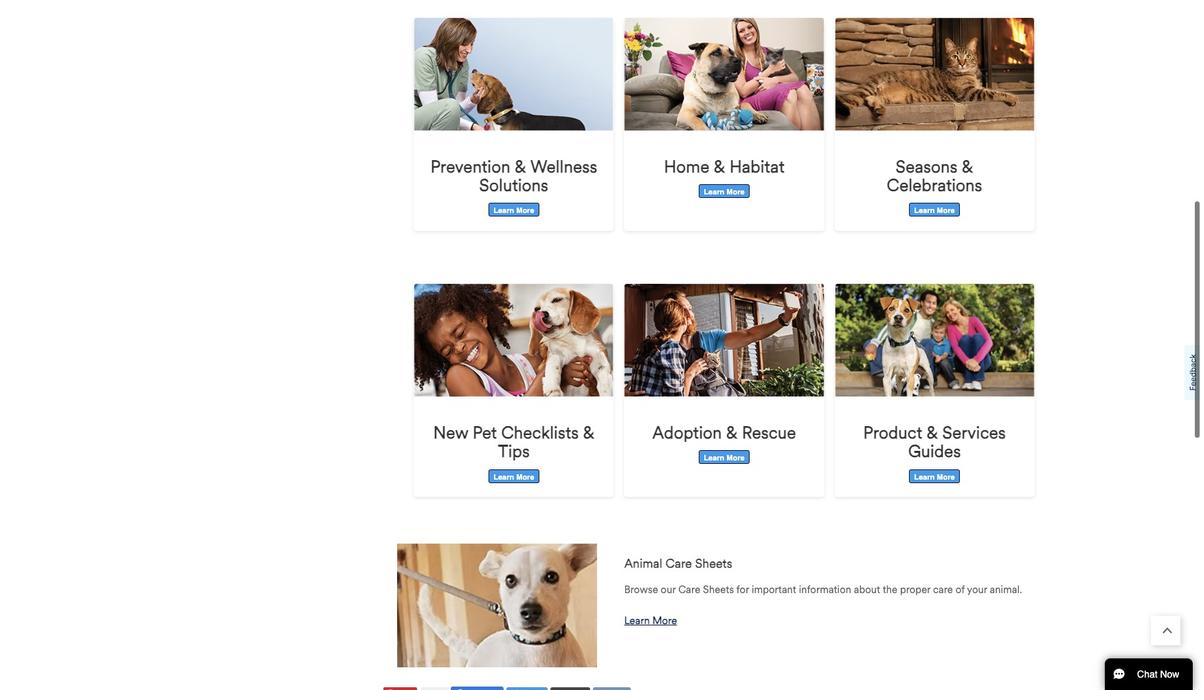 Task type: vqa. For each thing, say whether or not it's contained in the screenshot.
Prevention &
yes



Task type: describe. For each thing, give the bounding box(es) containing it.
learn more link down browse at the right bottom
[[625, 613, 678, 629]]

1 vertical spatial sheets
[[703, 584, 734, 596]]

adoption & rescue
[[653, 423, 797, 443]]

checklists
[[502, 423, 579, 443]]

learn more link for habitat
[[700, 184, 750, 198]]

for
[[737, 584, 750, 596]]

learn more link for wellness
[[489, 203, 539, 217]]

pet
[[473, 423, 497, 443]]

learn for home
[[704, 188, 725, 197]]

browse our care sheets for important information about the proper care of your animal.
[[625, 584, 1023, 596]]

 image for adoption
[[625, 284, 825, 397]]

proper
[[901, 584, 931, 596]]

important
[[752, 584, 797, 596]]

more for services
[[937, 473, 956, 482]]

 image for seasons
[[835, 18, 1035, 130]]

learn more for services
[[915, 473, 956, 482]]

prevention & wellness solutions
[[431, 157, 598, 196]]

& for adoption
[[727, 423, 738, 443]]

prevention
[[431, 157, 511, 177]]

wellness
[[531, 157, 598, 177]]

learn more for habitat
[[704, 188, 745, 197]]

& for home
[[714, 157, 726, 177]]

our
[[661, 584, 676, 596]]

product & services guides
[[864, 423, 1007, 462]]

learn for adoption
[[704, 454, 725, 463]]

learn for prevention
[[494, 207, 514, 215]]

home
[[664, 157, 710, 177]]

& for prevention
[[515, 157, 526, 177]]

1 vertical spatial care
[[679, 584, 701, 596]]

seasons & celebrations
[[887, 157, 983, 196]]

more down our
[[653, 615, 678, 627]]

learn more link for celebrations
[[910, 203, 960, 217]]

about
[[855, 584, 881, 596]]

seasons
[[896, 157, 958, 177]]

guides
[[909, 441, 962, 462]]

learn more for wellness
[[494, 207, 535, 215]]

& inside new pet checklists & tips
[[583, 423, 595, 443]]

learn more down browse at the right bottom
[[625, 615, 678, 627]]

browse
[[625, 584, 659, 596]]

 image for home
[[625, 18, 825, 130]]

more for wellness
[[517, 207, 535, 215]]

home & habitat
[[664, 157, 785, 177]]

rescue
[[742, 423, 797, 443]]

your
[[968, 584, 988, 596]]

0 vertical spatial care
[[666, 557, 692, 572]]

& for seasons
[[963, 157, 974, 177]]

solutions
[[480, 175, 549, 196]]

learn more link for checklists
[[489, 469, 539, 483]]



Task type: locate. For each thing, give the bounding box(es) containing it.
learn more link down tips
[[489, 469, 539, 483]]

& for product
[[927, 423, 939, 443]]

new pet checklists & tips
[[434, 423, 595, 462]]

more down solutions
[[517, 207, 535, 215]]

learn more down tips
[[494, 473, 535, 482]]

learn more for rescue
[[704, 454, 745, 463]]

care
[[666, 557, 692, 572], [679, 584, 701, 596]]

learn more down guides
[[915, 473, 956, 482]]

more
[[727, 188, 745, 197], [517, 207, 535, 215], [937, 207, 956, 215], [727, 454, 745, 463], [517, 473, 535, 482], [937, 473, 956, 482], [653, 615, 678, 627]]

learn more link
[[700, 184, 750, 198], [489, 203, 539, 217], [910, 203, 960, 217], [700, 451, 750, 464], [489, 469, 539, 483], [910, 469, 960, 483], [625, 613, 678, 629]]

 image for product
[[835, 284, 1035, 397]]

information
[[799, 584, 852, 596]]

product
[[864, 423, 923, 443]]

 image for new
[[414, 284, 614, 397]]

the
[[883, 584, 898, 596]]

learn more link down adoption & rescue
[[700, 451, 750, 464]]

care
[[934, 584, 954, 596]]

learn for new
[[494, 473, 514, 482]]

learn down tips
[[494, 473, 514, 482]]

& inside prevention & wellness solutions
[[515, 157, 526, 177]]

care up our
[[666, 557, 692, 572]]

more for rescue
[[727, 454, 745, 463]]

 image
[[414, 18, 614, 130], [625, 18, 825, 130], [835, 18, 1035, 130], [414, 284, 614, 397], [625, 284, 825, 397], [835, 284, 1035, 397], [397, 544, 597, 668]]

learn more down celebrations
[[915, 207, 956, 215]]

& left wellness
[[515, 157, 526, 177]]

learn more down solutions
[[494, 207, 535, 215]]

celebrations
[[887, 175, 983, 196]]

& inside seasons & celebrations
[[963, 157, 974, 177]]

of
[[956, 584, 965, 596]]

habitat
[[730, 157, 785, 177]]

learn
[[704, 188, 725, 197], [494, 207, 514, 215], [915, 207, 935, 215], [704, 454, 725, 463], [494, 473, 514, 482], [915, 473, 935, 482], [625, 615, 650, 627]]

services
[[943, 423, 1007, 443]]

learn more link down guides
[[910, 469, 960, 483]]

& right home
[[714, 157, 726, 177]]

more down guides
[[937, 473, 956, 482]]

learn more link down home & habitat
[[700, 184, 750, 198]]

more for checklists
[[517, 473, 535, 482]]

& inside "product & services guides"
[[927, 423, 939, 443]]

animal care sheets
[[625, 557, 733, 572]]

learn more
[[704, 188, 745, 197], [494, 207, 535, 215], [915, 207, 956, 215], [704, 454, 745, 463], [494, 473, 535, 482], [915, 473, 956, 482], [625, 615, 678, 627]]

more for habitat
[[727, 188, 745, 197]]

learn more for checklists
[[494, 473, 535, 482]]

learn more link for rescue
[[700, 451, 750, 464]]

learn down adoption & rescue
[[704, 454, 725, 463]]

& right product
[[927, 423, 939, 443]]

more down home & habitat
[[727, 188, 745, 197]]

sheets
[[696, 557, 733, 572], [703, 584, 734, 596]]

more down tips
[[517, 473, 535, 482]]

& right checklists
[[583, 423, 595, 443]]

learn for seasons
[[915, 207, 935, 215]]

adoption
[[653, 423, 722, 443]]

learn more link for services
[[910, 469, 960, 483]]

 image for animal
[[397, 544, 597, 668]]

& right seasons
[[963, 157, 974, 177]]

& left rescue
[[727, 423, 738, 443]]

more for celebrations
[[937, 207, 956, 215]]

learn more for celebrations
[[915, 207, 956, 215]]

animal
[[625, 557, 663, 572]]

new
[[434, 423, 469, 443]]

tips
[[498, 441, 530, 462]]

learn down home & habitat
[[704, 188, 725, 197]]

learn down solutions
[[494, 207, 514, 215]]

learn more down home & habitat
[[704, 188, 745, 197]]

learn for product
[[915, 473, 935, 482]]

more down celebrations
[[937, 207, 956, 215]]

learn down browse at the right bottom
[[625, 615, 650, 627]]

more down adoption & rescue
[[727, 454, 745, 463]]

 image for prevention
[[414, 18, 614, 130]]

animal.
[[991, 584, 1023, 596]]

learn more down adoption & rescue
[[704, 454, 745, 463]]

care right our
[[679, 584, 701, 596]]

learn more link down celebrations
[[910, 203, 960, 217]]

0 vertical spatial sheets
[[696, 557, 733, 572]]

learn down guides
[[915, 473, 935, 482]]

learn down celebrations
[[915, 207, 935, 215]]

&
[[515, 157, 526, 177], [714, 157, 726, 177], [963, 157, 974, 177], [583, 423, 595, 443], [727, 423, 738, 443], [927, 423, 939, 443]]

learn more link down solutions
[[489, 203, 539, 217]]



